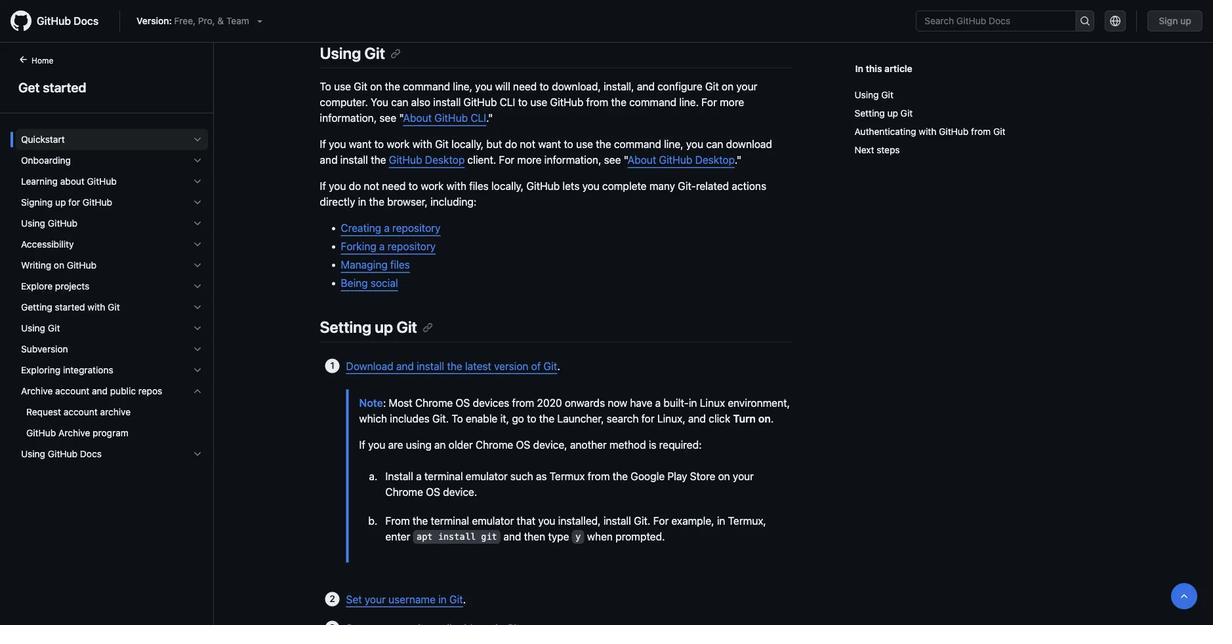 Task type: describe. For each thing, give the bounding box(es) containing it.
subversion button
[[16, 339, 208, 360]]

browser,
[[387, 196, 428, 208]]

and right download
[[396, 360, 414, 373]]

0 horizontal spatial ."
[[486, 112, 493, 124]]

with inside if you want to work with git locally, but do not want to use the command line, you can download and install the
[[412, 138, 432, 151]]

github down download,
[[550, 96, 583, 109]]

in
[[855, 63, 863, 74]]

the up you
[[385, 81, 400, 93]]

required:
[[659, 439, 702, 451]]

0 vertical spatial docs
[[74, 15, 98, 27]]

sc 9kayk9 0 image for about
[[192, 176, 203, 187]]

up inside dropdown button
[[55, 197, 66, 208]]

from the terminal emulator that you installed, install git. for example, in termux, enter
[[385, 515, 766, 543]]

in inside : most chrome os devices from 2020 onwards now have a built-in linux environment, which includes git. to enable it, go to the launcher, search for linux, and click
[[689, 397, 697, 409]]

username
[[388, 594, 436, 606]]

and inside if you want to work with git locally, but do not want to use the command line, you can download and install the
[[320, 154, 338, 166]]

another
[[570, 439, 607, 451]]

such
[[510, 470, 533, 483]]

set
[[346, 594, 362, 606]]

getting started with git button
[[16, 297, 208, 318]]

team
[[226, 15, 249, 26]]

1 vertical spatial command
[[629, 96, 677, 109]]

: most chrome os devices from 2020 onwards now have a built-in linux environment, which includes git. to enable it, go to the launcher, search for linux, and click
[[359, 397, 790, 425]]

1 vertical spatial setting up git link
[[320, 318, 433, 337]]

integrations
[[63, 365, 113, 376]]

1 vertical spatial using git link
[[855, 86, 1102, 104]]

1 horizontal spatial ."
[[735, 154, 742, 166]]

related
[[696, 180, 729, 193]]

to up if you want to work with git locally, but do not want to use the command line, you can download and install the
[[518, 96, 528, 109]]

in inside if you do not need to work with files locally, github lets you complete many git-related actions directly in the browser, including:
[[358, 196, 366, 208]]

complete
[[602, 180, 647, 193]]

terminal for the
[[431, 515, 469, 527]]

this
[[866, 63, 882, 74]]

writing on github button
[[16, 255, 208, 276]]

authenticating
[[855, 126, 916, 137]]

2 horizontal spatial .
[[771, 413, 774, 425]]

request
[[26, 407, 61, 418]]

github down onboarding dropdown button
[[87, 176, 117, 187]]

archive
[[100, 407, 131, 418]]

enter
[[385, 531, 410, 543]]

of
[[531, 360, 541, 373]]

accessibility button
[[16, 234, 208, 255]]

can inside if you want to work with git locally, but do not want to use the command line, you can download and install the
[[706, 138, 723, 151]]

git up computer.
[[354, 81, 367, 93]]

set your username in git .
[[346, 594, 466, 606]]

sign
[[1159, 15, 1178, 26]]

sc 9kayk9 0 image for using git
[[192, 323, 203, 334]]

accessibility
[[21, 239, 74, 250]]

the left the github desktop 'link'
[[371, 154, 386, 166]]

in this article element
[[855, 62, 1107, 75]]

older
[[449, 439, 473, 451]]

exploring
[[21, 365, 60, 376]]

0 vertical spatial command
[[403, 81, 450, 93]]

sc 9kayk9 0 image for onboarding
[[192, 155, 203, 166]]

the inside install a terminal emulator such as termux from the google play store on your chrome os device.
[[613, 470, 628, 483]]

version
[[494, 360, 529, 373]]

using git button
[[16, 318, 208, 339]]

using for using github dropdown button on the top left of the page
[[21, 218, 45, 229]]

learning about github button
[[16, 171, 208, 192]]

enable
[[466, 413, 498, 425]]

command inside if you want to work with git locally, but do not want to use the command line, you can download and install the
[[614, 138, 661, 151]]

version:
[[137, 15, 172, 26]]

to inside to use git on the command line, you will need to download, install, and configure git on your computer. you can also install github cli to use github from the command line. for more information, see "
[[320, 81, 331, 93]]

more inside to use git on the command line, you will need to download, install, and configure git on your computer. you can also install github cli to use github from the command line. for more information, see "
[[720, 96, 744, 109]]

managing files link
[[341, 259, 410, 271]]

to left download,
[[540, 81, 549, 93]]

account for archive
[[55, 386, 89, 397]]

files inside creating a repository forking a repository managing files being social
[[390, 259, 410, 271]]

1 horizontal spatial .
[[557, 360, 560, 373]]

2 desktop from the left
[[695, 154, 735, 166]]

termux
[[550, 470, 585, 483]]

0 vertical spatial repository
[[392, 222, 441, 235]]

in right 'username'
[[438, 594, 447, 606]]

and inside : most chrome os devices from 2020 onwards now have a built-in linux environment, which includes git. to enable it, go to the launcher, search for linux, and click
[[688, 413, 706, 425]]

signing
[[21, 197, 53, 208]]

being
[[341, 277, 368, 290]]

0 horizontal spatial for
[[499, 154, 515, 166]]

you up about github desktop link at the top
[[686, 138, 703, 151]]

2 vertical spatial your
[[365, 594, 386, 606]]

from inside : most chrome os devices from 2020 onwards now have a built-in linux environment, which includes git. to enable it, go to the launcher, search for linux, and click
[[512, 397, 534, 409]]

device,
[[533, 439, 567, 451]]

many
[[649, 180, 675, 193]]

using down 'this'
[[855, 90, 879, 100]]

the inside if you do not need to work with files locally, github lets you complete many git-related actions directly in the browser, including:
[[369, 196, 384, 208]]

if for if you are using an older chrome os device, another method is required:
[[359, 439, 365, 451]]

repos
[[138, 386, 162, 397]]

the down install,
[[611, 96, 627, 109]]

method
[[609, 439, 646, 451]]

learning about github
[[21, 176, 117, 187]]

git right configure
[[705, 81, 719, 93]]

locally, inside if you want to work with git locally, but do not want to use the command line, you can download and install the
[[451, 138, 484, 151]]

installed,
[[558, 515, 601, 527]]

using github docs button
[[16, 444, 208, 465]]

you left are
[[368, 439, 385, 451]]

actions
[[732, 180, 766, 193]]

terminal for a
[[424, 470, 463, 483]]

termux,
[[728, 515, 766, 527]]

will
[[495, 81, 510, 93]]

creating
[[341, 222, 381, 235]]

sc 9kayk9 0 image for subversion
[[192, 344, 203, 355]]

see inside to use git on the command line, you will need to download, install, and configure git on your computer. you can also install github cli to use github from the command line. for more information, see "
[[380, 112, 396, 124]]

os inside : most chrome os devices from 2020 onwards now have a built-in linux environment, which includes git. to enable it, go to the launcher, search for linux, and click
[[456, 397, 470, 409]]

setting inside setting up git link
[[855, 108, 885, 119]]

get started link
[[16, 77, 197, 97]]

are
[[388, 439, 403, 451]]

1 vertical spatial cli
[[471, 112, 486, 124]]

creating a repository link
[[341, 222, 441, 235]]

1 vertical spatial archive
[[58, 428, 90, 439]]

on down environment,
[[758, 413, 771, 425]]

1 vertical spatial os
[[516, 439, 530, 451]]

github desktop client.  for more information, see " about github desktop ."
[[389, 154, 742, 166]]

git up authenticating
[[901, 108, 913, 119]]

2 vertical spatial .
[[463, 594, 466, 606]]

up up authenticating
[[887, 108, 898, 119]]

to down you
[[374, 138, 384, 151]]

git. inside : most chrome os devices from 2020 onwards now have a built-in linux environment, which includes git. to enable it, go to the launcher, search for linux, and click
[[432, 413, 449, 425]]

2 want from the left
[[538, 138, 561, 151]]

sc 9kayk9 0 image for integrations
[[192, 365, 203, 376]]

started for getting
[[55, 302, 85, 313]]

set your username in git link
[[346, 594, 463, 606]]

sign up link
[[1148, 10, 1203, 31]]

not inside if you want to work with git locally, but do not want to use the command line, you can download and install the
[[520, 138, 535, 151]]

search
[[607, 413, 639, 425]]

a inside install a terminal emulator such as termux from the google play store on your chrome os device.
[[416, 470, 422, 483]]

scroll to top image
[[1179, 592, 1190, 602]]

a up forking a repository link
[[384, 222, 390, 235]]

have
[[630, 397, 653, 409]]

from
[[385, 515, 410, 527]]

github down signing up for github
[[48, 218, 77, 229]]

includes
[[390, 413, 430, 425]]

explore projects button
[[16, 276, 208, 297]]

the left latest
[[447, 360, 462, 373]]

for inside dropdown button
[[68, 197, 80, 208]]

quickstart element
[[10, 129, 213, 150]]

1 horizontal spatial see
[[604, 154, 621, 166]]

emulator for that
[[472, 515, 514, 527]]

need inside to use git on the command line, you will need to download, install, and configure git on your computer. you can also install github cli to use github from the command line. for more information, see "
[[513, 81, 537, 93]]

1 vertical spatial more
[[517, 154, 542, 166]]

line, inside to use git on the command line, you will need to download, install, and configure git on your computer. you can also install github cli to use github from the command line. for more information, see "
[[453, 81, 472, 93]]

getting started with git
[[21, 302, 120, 313]]

including:
[[430, 196, 476, 208]]

0 horizontal spatial use
[[334, 81, 351, 93]]

get
[[18, 79, 40, 95]]

you right lets
[[582, 180, 600, 193]]

from inside to use git on the command line, you will need to download, install, and configure git on your computer. you can also install github cli to use github from the command line. for more information, see "
[[586, 96, 608, 109]]

request account archive link
[[16, 402, 208, 423]]

to use git on the command line, you will need to download, install, and configure git on your computer. you can also install github cli to use github from the command line. for more information, see "
[[320, 81, 757, 124]]

you down computer.
[[329, 138, 346, 151]]

environment,
[[728, 397, 790, 409]]

you
[[371, 96, 388, 109]]

1 horizontal spatial about
[[628, 154, 656, 166]]

files inside if you do not need to work with files locally, github lets you complete many git-related actions directly in the browser, including:
[[469, 180, 489, 193]]

directly
[[320, 196, 355, 208]]

archive inside dropdown button
[[21, 386, 53, 397]]

1 horizontal spatial information,
[[544, 154, 601, 166]]

then
[[524, 531, 545, 543]]

you inside from the terminal emulator that you installed, install git. for example, in termux, enter
[[538, 515, 555, 527]]

0 vertical spatial setting up git
[[855, 108, 913, 119]]

home
[[31, 56, 53, 65]]

onboarding button
[[16, 150, 208, 171]]

git right 'username'
[[449, 594, 463, 606]]

github archive program link
[[16, 423, 208, 444]]

apt
[[417, 533, 433, 543]]

chrome inside install a terminal emulator such as termux from the google play store on your chrome os device.
[[385, 486, 423, 499]]

git inside if you want to work with git locally, but do not want to use the command line, you can download and install the
[[435, 138, 449, 151]]

managing
[[341, 259, 388, 271]]

public
[[110, 386, 136, 397]]

git. inside from the terminal emulator that you installed, install git. for example, in termux, enter
[[634, 515, 650, 527]]

cli inside to use git on the command line, you will need to download, install, and configure git on your computer. you can also install github cli to use github from the command line. for more information, see "
[[500, 96, 515, 109]]

also
[[411, 96, 430, 109]]

git inside using git dropdown button
[[48, 323, 60, 334]]

about github cli ."
[[403, 112, 493, 124]]

chrome inside : most chrome os devices from 2020 onwards now have a built-in linux environment, which includes git. to enable it, go to the launcher, search for linux, and click
[[415, 397, 453, 409]]

quickstart button
[[16, 129, 208, 150]]

sc 9kayk9 0 image inside quickstart dropdown button
[[192, 135, 203, 145]]

next
[[855, 145, 874, 155]]

configure
[[657, 81, 703, 93]]

github up next steps link
[[939, 126, 969, 137]]

github up home
[[37, 15, 71, 27]]

on inside install a terminal emulator such as termux from the google play store on your chrome os device.
[[718, 470, 730, 483]]

can inside to use git on the command line, you will need to download, install, and configure git on your computer. you can also install github cli to use github from the command line. for more information, see "
[[391, 96, 408, 109]]

is
[[649, 439, 656, 451]]

version: free, pro, & team
[[137, 15, 249, 26]]

y
[[575, 533, 581, 543]]

git right of
[[544, 360, 557, 373]]

started for get
[[43, 79, 86, 95]]

projects
[[55, 281, 89, 292]]

built-
[[664, 397, 689, 409]]

0 horizontal spatial using git link
[[320, 44, 401, 62]]

type
[[548, 531, 569, 543]]

do inside if you want to work with git locally, but do not want to use the command line, you can download and install the
[[505, 138, 517, 151]]



Task type: locate. For each thing, give the bounding box(es) containing it.
authenticating with github from git
[[855, 126, 1005, 137]]

line,
[[453, 81, 472, 93], [664, 138, 683, 151]]

for inside from the terminal emulator that you installed, install git. for example, in termux, enter
[[653, 515, 669, 527]]

select language: current language is english image
[[1110, 16, 1121, 26]]

account inside dropdown button
[[55, 386, 89, 397]]

1 vertical spatial using git
[[855, 90, 894, 100]]

using git link up computer.
[[320, 44, 401, 62]]

started down home link
[[43, 79, 86, 95]]

sc 9kayk9 0 image inside using github dropdown button
[[192, 218, 203, 229]]

1 vertical spatial setting
[[320, 318, 371, 337]]

1 vertical spatial "
[[624, 154, 628, 166]]

your
[[736, 81, 757, 93], [733, 470, 754, 483], [365, 594, 386, 606]]

3 sc 9kayk9 0 image from the top
[[192, 218, 203, 229]]

0 vertical spatial using git
[[320, 44, 385, 62]]

for up prompted.
[[653, 515, 669, 527]]

0 vertical spatial if
[[320, 138, 326, 151]]

more
[[720, 96, 744, 109], [517, 154, 542, 166]]

forking a repository link
[[341, 241, 436, 253]]

in this article
[[855, 63, 912, 74]]

click
[[709, 413, 730, 425]]

authenticating with github from git link
[[855, 123, 1102, 141]]

git up you
[[364, 44, 385, 62]]

for down about
[[68, 197, 80, 208]]

using
[[406, 439, 432, 451]]

0 horizontal spatial see
[[380, 112, 396, 124]]

3 sc 9kayk9 0 image from the top
[[192, 239, 203, 250]]

desktop up related
[[695, 154, 735, 166]]

sc 9kayk9 0 image for using github docs
[[192, 449, 203, 460]]

if down computer.
[[320, 138, 326, 151]]

install up about github cli ."
[[433, 96, 461, 109]]

setting up git up authenticating
[[855, 108, 913, 119]]

with down explore projects dropdown button
[[88, 302, 105, 313]]

use inside if you want to work with git locally, but do not want to use the command line, you can download and install the
[[576, 138, 593, 151]]

docs up home link
[[74, 15, 98, 27]]

0 horizontal spatial cli
[[471, 112, 486, 124]]

line, inside if you want to work with git locally, but do not want to use the command line, you can download and install the
[[664, 138, 683, 151]]

account up github archive program
[[63, 407, 98, 418]]

and inside to use git on the command line, you will need to download, install, and configure git on your computer. you can also install github cli to use github from the command line. for more information, see "
[[637, 81, 655, 93]]

use up computer.
[[334, 81, 351, 93]]

sc 9kayk9 0 image for on
[[192, 260, 203, 271]]

install left latest
[[417, 360, 444, 373]]

and down the linux
[[688, 413, 706, 425]]

0 horizontal spatial locally,
[[451, 138, 484, 151]]

2 sc 9kayk9 0 image from the top
[[192, 197, 203, 208]]

using git down 'this'
[[855, 90, 894, 100]]

1 want from the left
[[349, 138, 372, 151]]

writing
[[21, 260, 51, 271]]

sc 9kayk9 0 image inside writing on github dropdown button
[[192, 260, 203, 271]]

apt install git and then type y when prompted.
[[417, 531, 665, 543]]

sc 9kayk9 0 image inside getting started with git dropdown button
[[192, 302, 203, 313]]

and left public
[[92, 386, 108, 397]]

github docs
[[37, 15, 98, 27]]

." up but on the top left of page
[[486, 112, 493, 124]]

the up creating a repository link
[[369, 196, 384, 208]]

sign up
[[1159, 15, 1191, 26]]

8 sc 9kayk9 0 image from the top
[[192, 449, 203, 460]]

1 horizontal spatial can
[[706, 138, 723, 151]]

writing on github
[[21, 260, 97, 271]]

the
[[385, 81, 400, 93], [611, 96, 627, 109], [596, 138, 611, 151], [371, 154, 386, 166], [369, 196, 384, 208], [447, 360, 462, 373], [539, 413, 555, 425], [613, 470, 628, 483], [413, 515, 428, 527]]

1 vertical spatial setting up git
[[320, 318, 417, 337]]

want up github desktop client.  for more information, see " about github desktop ."
[[538, 138, 561, 151]]

for
[[68, 197, 80, 208], [641, 413, 655, 425]]

up up download
[[375, 318, 393, 337]]

docs down github archive program
[[80, 449, 102, 460]]

for down "have"
[[641, 413, 655, 425]]

1 horizontal spatial setting up git
[[855, 108, 913, 119]]

archive account and public repos
[[21, 386, 162, 397]]

0 vertical spatial locally,
[[451, 138, 484, 151]]

1 vertical spatial chrome
[[476, 439, 513, 451]]

started down projects
[[55, 302, 85, 313]]

sc 9kayk9 0 image inside explore projects dropdown button
[[192, 281, 203, 292]]

sc 9kayk9 0 image inside accessibility dropdown button
[[192, 239, 203, 250]]

to inside : most chrome os devices from 2020 onwards now have a built-in linux environment, which includes git. to enable it, go to the launcher, search for linux, and click
[[527, 413, 536, 425]]

social
[[371, 277, 398, 290]]

download
[[726, 138, 772, 151]]

. right of
[[557, 360, 560, 373]]

1 horizontal spatial setting
[[855, 108, 885, 119]]

using git link
[[320, 44, 401, 62], [855, 86, 1102, 104]]

1 vertical spatial need
[[382, 180, 406, 193]]

do right but on the top left of page
[[505, 138, 517, 151]]

0 vertical spatial more
[[720, 96, 744, 109]]

emulator
[[466, 470, 508, 483], [472, 515, 514, 527]]

to inside if you do not need to work with files locally, github lets you complete many git-related actions directly in the browser, including:
[[409, 180, 418, 193]]

up inside "link"
[[1180, 15, 1191, 26]]

search image
[[1080, 16, 1090, 26]]

a right install
[[416, 470, 422, 483]]

github up browser,
[[389, 154, 422, 166]]

1 vertical spatial terminal
[[431, 515, 469, 527]]

computer.
[[320, 96, 368, 109]]

using
[[320, 44, 361, 62], [855, 90, 879, 100], [21, 218, 45, 229], [21, 323, 45, 334], [21, 449, 45, 460]]

5 sc 9kayk9 0 image from the top
[[192, 281, 203, 292]]

store
[[690, 470, 715, 483]]

client.
[[467, 154, 496, 166]]

github down will
[[464, 96, 497, 109]]

2 horizontal spatial os
[[516, 439, 530, 451]]

you inside to use git on the command line, you will need to download, install, and configure git on your computer. you can also install github cli to use github from the command line. for more information, see "
[[475, 81, 492, 93]]

2 vertical spatial using git
[[21, 323, 60, 334]]

linux,
[[657, 413, 685, 425]]

to inside : most chrome os devices from 2020 onwards now have a built-in linux environment, which includes git. to enable it, go to the launcher, search for linux, and click
[[452, 413, 463, 425]]

github up git-
[[659, 154, 692, 166]]

you
[[475, 81, 492, 93], [329, 138, 346, 151], [686, 138, 703, 151], [329, 180, 346, 193], [582, 180, 600, 193], [368, 439, 385, 451], [538, 515, 555, 527]]

forking
[[341, 241, 376, 253]]

line, up about github cli ."
[[453, 81, 472, 93]]

with up including: on the top of page
[[447, 180, 466, 193]]

setting up git link
[[855, 104, 1102, 123], [320, 318, 433, 337]]

1 vertical spatial started
[[55, 302, 85, 313]]

install
[[385, 470, 413, 483]]

on right store
[[718, 470, 730, 483]]

0 vertical spatial for
[[701, 96, 717, 109]]

os down go
[[516, 439, 530, 451]]

0 horizontal spatial want
[[349, 138, 372, 151]]

None search field
[[916, 10, 1095, 31]]

setting up git link up download
[[320, 318, 433, 337]]

github archive program
[[26, 428, 128, 439]]

command up the also
[[403, 81, 450, 93]]

sc 9kayk9 0 image inside onboarding dropdown button
[[192, 155, 203, 166]]

git up subversion
[[48, 323, 60, 334]]

0 vertical spatial .
[[557, 360, 560, 373]]

in left termux,
[[717, 515, 725, 527]]

4 sc 9kayk9 0 image from the top
[[192, 260, 203, 271]]

sc 9kayk9 0 image inside subversion dropdown button
[[192, 344, 203, 355]]

1 horizontal spatial line,
[[664, 138, 683, 151]]

get started element
[[0, 53, 214, 625]]

emulator for such
[[466, 470, 508, 483]]

using git inside dropdown button
[[21, 323, 60, 334]]

archive account and public repos element containing archive account and public repos
[[10, 381, 213, 444]]

work inside if you do not need to work with files locally, github lets you complete many git-related actions directly in the browser, including:
[[421, 180, 444, 193]]

to
[[540, 81, 549, 93], [518, 96, 528, 109], [374, 138, 384, 151], [564, 138, 573, 151], [409, 180, 418, 193], [527, 413, 536, 425]]

not up the creating
[[364, 180, 379, 193]]

terminal inside install a terminal emulator such as termux from the google play store on your chrome os device.
[[424, 470, 463, 483]]

0 horizontal spatial os
[[426, 486, 440, 499]]

0 vertical spatial for
[[68, 197, 80, 208]]

0 vertical spatial setting
[[855, 108, 885, 119]]

using down getting
[[21, 323, 45, 334]]

explore
[[21, 281, 53, 292]]

1 vertical spatial locally,
[[491, 180, 524, 193]]

work inside if you want to work with git locally, but do not want to use the command line, you can download and install the
[[387, 138, 410, 151]]

information, inside to use git on the command line, you will need to download, install, and configure git on your computer. you can also install github cli to use github from the command line. for more information, see "
[[320, 112, 377, 124]]

0 vertical spatial account
[[55, 386, 89, 397]]

1 horizontal spatial locally,
[[491, 180, 524, 193]]

1 vertical spatial use
[[530, 96, 547, 109]]

6 sc 9kayk9 0 image from the top
[[192, 365, 203, 376]]

emulator inside from the terminal emulator that you installed, install git. for example, in termux, enter
[[472, 515, 514, 527]]

with
[[919, 126, 936, 137], [412, 138, 432, 151], [447, 180, 466, 193], [88, 302, 105, 313]]

can
[[391, 96, 408, 109], [706, 138, 723, 151]]

with up the github desktop 'link'
[[412, 138, 432, 151]]

sc 9kayk9 0 image inside using git dropdown button
[[192, 323, 203, 334]]

sc 9kayk9 0 image for signing up for github
[[192, 197, 203, 208]]

using down request
[[21, 449, 45, 460]]

0 horizontal spatial about
[[403, 112, 432, 124]]

2 vertical spatial command
[[614, 138, 661, 151]]

to up github desktop client.  for more information, see " about github desktop ."
[[564, 138, 573, 151]]

archive account and public repos element
[[10, 381, 213, 444], [10, 402, 213, 444]]

" up the github desktop 'link'
[[399, 112, 403, 124]]

0 vertical spatial work
[[387, 138, 410, 151]]

and
[[637, 81, 655, 93], [320, 154, 338, 166], [396, 360, 414, 373], [92, 386, 108, 397], [688, 413, 706, 425], [504, 531, 521, 543]]

git down in this article
[[881, 90, 894, 100]]

your right store
[[733, 470, 754, 483]]

about
[[60, 176, 85, 187]]

you up directly
[[329, 180, 346, 193]]

0 horizontal spatial can
[[391, 96, 408, 109]]

can left download
[[706, 138, 723, 151]]

1 horizontal spatial use
[[530, 96, 547, 109]]

1 horizontal spatial using git
[[320, 44, 385, 62]]

1 horizontal spatial more
[[720, 96, 744, 109]]

that
[[517, 515, 535, 527]]

1 vertical spatial do
[[349, 180, 361, 193]]

archive down exploring
[[21, 386, 53, 397]]

archive
[[21, 386, 53, 397], [58, 428, 90, 439]]

0 vertical spatial do
[[505, 138, 517, 151]]

the inside from the terminal emulator that you installed, install git. for example, in termux, enter
[[413, 515, 428, 527]]

4 sc 9kayk9 0 image from the top
[[192, 302, 203, 313]]

for inside : most chrome os devices from 2020 onwards now have a built-in linux environment, which includes git. to enable it, go to the launcher, search for linux, and click
[[641, 413, 655, 425]]

. right 'username'
[[463, 594, 466, 606]]

a up managing files link
[[379, 241, 385, 253]]

but
[[486, 138, 502, 151]]

github docs link
[[10, 10, 109, 31]]

git. up prompted.
[[634, 515, 650, 527]]

1 vertical spatial for
[[641, 413, 655, 425]]

on up explore projects on the top of the page
[[54, 260, 64, 271]]

information, up lets
[[544, 154, 601, 166]]

getting
[[21, 302, 52, 313]]

need inside if you do not need to work with files locally, github lets you complete many git-related actions directly in the browser, including:
[[382, 180, 406, 193]]

1 vertical spatial repository
[[388, 241, 436, 253]]

0 horizontal spatial work
[[387, 138, 410, 151]]

1 vertical spatial see
[[604, 154, 621, 166]]

1 horizontal spatial desktop
[[695, 154, 735, 166]]

the up github desktop client.  for more information, see " about github desktop ."
[[596, 138, 611, 151]]

install inside to use git on the command line, you will need to download, install, and configure git on your computer. you can also install github cli to use github from the command line. for more information, see "
[[433, 96, 461, 109]]

using git down getting
[[21, 323, 60, 334]]

linux
[[700, 397, 725, 409]]

2 vertical spatial os
[[426, 486, 440, 499]]

in inside from the terminal emulator that you installed, install git. for example, in termux, enter
[[717, 515, 725, 527]]

github
[[37, 15, 71, 27], [464, 96, 497, 109], [550, 96, 583, 109], [434, 112, 468, 124], [939, 126, 969, 137], [389, 154, 422, 166], [659, 154, 692, 166], [87, 176, 117, 187], [526, 180, 560, 193], [83, 197, 112, 208], [48, 218, 77, 229], [67, 260, 97, 271], [26, 428, 56, 439], [48, 449, 77, 460]]

using inside dropdown button
[[21, 323, 45, 334]]

from inside authenticating with github from git link
[[971, 126, 991, 137]]

on up you
[[370, 81, 382, 93]]

sc 9kayk9 0 image for getting started with git
[[192, 302, 203, 313]]

install inside "apt install git and then type y when prompted."
[[438, 533, 476, 543]]

1 horizontal spatial files
[[469, 180, 489, 193]]

Search GitHub Docs search field
[[917, 11, 1076, 31]]

from inside install a terminal emulator such as termux from the google play store on your chrome os device.
[[588, 470, 610, 483]]

github inside if you do not need to work with files locally, github lets you complete many git-related actions directly in the browser, including:
[[526, 180, 560, 193]]

1 vertical spatial .
[[771, 413, 774, 425]]

from up go
[[512, 397, 534, 409]]

1 vertical spatial to
[[452, 413, 463, 425]]

not inside if you do not need to work with files locally, github lets you complete many git-related actions directly in the browser, including:
[[364, 180, 379, 193]]

about github desktop link
[[628, 154, 735, 166]]

2 horizontal spatial use
[[576, 138, 593, 151]]

sc 9kayk9 0 image
[[192, 135, 203, 145], [192, 176, 203, 187], [192, 239, 203, 250], [192, 260, 203, 271], [192, 281, 203, 292], [192, 365, 203, 376]]

1 horizontal spatial work
[[421, 180, 444, 193]]

git inside getting started with git dropdown button
[[108, 302, 120, 313]]

os up "enable"
[[456, 397, 470, 409]]

emulator inside install a terminal emulator such as termux from the google play store on your chrome os device.
[[466, 470, 508, 483]]

2 vertical spatial chrome
[[385, 486, 423, 499]]

using for using git dropdown button
[[21, 323, 45, 334]]

and inside dropdown button
[[92, 386, 108, 397]]

using up computer.
[[320, 44, 361, 62]]

quickstart
[[21, 134, 65, 145]]

7 sc 9kayk9 0 image from the top
[[192, 386, 203, 397]]

repository down creating a repository link
[[388, 241, 436, 253]]

repository down browser,
[[392, 222, 441, 235]]

0 horizontal spatial to
[[320, 81, 331, 93]]

terminal up apt
[[431, 515, 469, 527]]

"
[[399, 112, 403, 124], [624, 154, 628, 166]]

the down 2020
[[539, 413, 555, 425]]

use
[[334, 81, 351, 93], [530, 96, 547, 109], [576, 138, 593, 151]]

&
[[217, 15, 224, 26]]

want
[[349, 138, 372, 151], [538, 138, 561, 151]]

1 horizontal spatial cli
[[500, 96, 515, 109]]

git up the github desktop 'link'
[[435, 138, 449, 151]]

0 vertical spatial setting up git link
[[855, 104, 1102, 123]]

with inside if you do not need to work with files locally, github lets you complete many git-related actions directly in the browser, including:
[[447, 180, 466, 193]]

1 horizontal spatial setting up git link
[[855, 104, 1102, 123]]

explore projects
[[21, 281, 89, 292]]

if for if you do not need to work with files locally, github lets you complete many git-related actions directly in the browser, including:
[[320, 180, 326, 193]]

1 desktop from the left
[[425, 154, 465, 166]]

turn
[[733, 413, 756, 425]]

when
[[587, 531, 613, 543]]

6 sc 9kayk9 0 image from the top
[[192, 344, 203, 355]]

0 horizontal spatial do
[[349, 180, 361, 193]]

do inside if you do not need to work with files locally, github lets you complete many git-related actions directly in the browser, including:
[[349, 180, 361, 193]]

your inside to use git on the command line, you will need to download, install, and configure git on your computer. you can also install github cli to use github from the command line. for more information, see "
[[736, 81, 757, 93]]

5 sc 9kayk9 0 image from the top
[[192, 323, 203, 334]]

need up browser,
[[382, 180, 406, 193]]

sc 9kayk9 0 image for archive account and public repos
[[192, 386, 203, 397]]

1 vertical spatial can
[[706, 138, 723, 151]]

locally, inside if you do not need to work with files locally, github lets you complete many git-related actions directly in the browser, including:
[[491, 180, 524, 193]]

chrome down install
[[385, 486, 423, 499]]

2 archive account and public repos element from the top
[[10, 402, 213, 444]]

get started
[[18, 79, 86, 95]]

1 vertical spatial information,
[[544, 154, 601, 166]]

1 sc 9kayk9 0 image from the top
[[192, 155, 203, 166]]

cli down will
[[500, 96, 515, 109]]

github down github archive program
[[48, 449, 77, 460]]

if for if you want to work with git locally, but do not want to use the command line, you can download and install the
[[320, 138, 326, 151]]

devices
[[473, 397, 509, 409]]

with right authenticating
[[919, 126, 936, 137]]

0 vertical spatial using git link
[[320, 44, 401, 62]]

2 vertical spatial for
[[653, 515, 669, 527]]

using github
[[21, 218, 77, 229]]

with inside dropdown button
[[88, 302, 105, 313]]

using for using github docs dropdown button
[[21, 449, 45, 460]]

from down download,
[[586, 96, 608, 109]]

" inside to use git on the command line, you will need to download, install, and configure git on your computer. you can also install github cli to use github from the command line. for more information, see "
[[399, 112, 403, 124]]

git-
[[678, 180, 696, 193]]

sc 9kayk9 0 image inside the exploring integrations dropdown button
[[192, 365, 203, 376]]

exploring integrations button
[[16, 360, 208, 381]]

github desktop link
[[389, 154, 465, 166]]

1 vertical spatial docs
[[80, 449, 102, 460]]

account for request
[[63, 407, 98, 418]]

setting
[[855, 108, 885, 119], [320, 318, 371, 337]]

install inside from the terminal emulator that you installed, install git. for example, in termux, enter
[[604, 515, 631, 527]]

setting up git link up next steps link
[[855, 104, 1102, 123]]

need
[[513, 81, 537, 93], [382, 180, 406, 193]]

1 horizontal spatial not
[[520, 138, 535, 151]]

tooltip
[[1171, 584, 1197, 610]]

sc 9kayk9 0 image for using github
[[192, 218, 203, 229]]

git up next steps link
[[993, 126, 1005, 137]]

0 horizontal spatial .
[[463, 594, 466, 606]]

github up the github desktop 'link'
[[434, 112, 468, 124]]

next steps
[[855, 145, 900, 155]]

and down that
[[504, 531, 521, 543]]

to up computer.
[[320, 81, 331, 93]]

git down social
[[397, 318, 417, 337]]

0 horizontal spatial setting up git
[[320, 318, 417, 337]]

github down request
[[26, 428, 56, 439]]

sc 9kayk9 0 image
[[192, 155, 203, 166], [192, 197, 203, 208], [192, 218, 203, 229], [192, 302, 203, 313], [192, 323, 203, 334], [192, 344, 203, 355], [192, 386, 203, 397], [192, 449, 203, 460]]

files down client.
[[469, 180, 489, 193]]

learning
[[21, 176, 58, 187]]

0 horizontal spatial "
[[399, 112, 403, 124]]

0 vertical spatial chrome
[[415, 397, 453, 409]]

signing up for github
[[21, 197, 112, 208]]

github inside dropdown button
[[83, 197, 112, 208]]

github up projects
[[67, 260, 97, 271]]

need right will
[[513, 81, 537, 93]]

archive account and public repos button
[[16, 381, 208, 402]]

your inside install a terminal emulator such as termux from the google play store on your chrome os device.
[[733, 470, 754, 483]]

your up download
[[736, 81, 757, 93]]

1 vertical spatial if
[[320, 180, 326, 193]]

device.
[[443, 486, 477, 499]]

1 horizontal spatial using git link
[[855, 86, 1102, 104]]

0 horizontal spatial information,
[[320, 112, 377, 124]]

a right "have"
[[655, 397, 661, 409]]

the inside : most chrome os devices from 2020 onwards now have a built-in linux environment, which includes git. to enable it, go to the launcher, search for linux, and click
[[539, 413, 555, 425]]

2 horizontal spatial using git
[[855, 90, 894, 100]]

if inside if you do not need to work with files locally, github lets you complete many git-related actions directly in the browser, including:
[[320, 180, 326, 193]]

1 archive account and public repos element from the top
[[10, 381, 213, 444]]

about up complete
[[628, 154, 656, 166]]

0 horizontal spatial desktop
[[425, 154, 465, 166]]

2 sc 9kayk9 0 image from the top
[[192, 176, 203, 187]]

sc 9kayk9 0 image inside "learning about github" dropdown button
[[192, 176, 203, 187]]

" up complete
[[624, 154, 628, 166]]

1 horizontal spatial do
[[505, 138, 517, 151]]

locally,
[[451, 138, 484, 151], [491, 180, 524, 193]]

git. up an
[[432, 413, 449, 425]]

0 vertical spatial information,
[[320, 112, 377, 124]]

triangle down image
[[254, 16, 265, 26]]

os inside install a terminal emulator such as termux from the google play store on your chrome os device.
[[426, 486, 440, 499]]

1 vertical spatial for
[[499, 154, 515, 166]]

0 vertical spatial terminal
[[424, 470, 463, 483]]

use up github desktop client.  for more information, see " about github desktop ."
[[576, 138, 593, 151]]

locally, down client.
[[491, 180, 524, 193]]

terminal inside from the terminal emulator that you installed, install git. for example, in termux, enter
[[431, 515, 469, 527]]

started
[[43, 79, 86, 95], [55, 302, 85, 313]]

git inside authenticating with github from git link
[[993, 126, 1005, 137]]

0 vertical spatial cli
[[500, 96, 515, 109]]

a inside : most chrome os devices from 2020 onwards now have a built-in linux environment, which includes git. to enable it, go to the launcher, search for linux, and click
[[655, 397, 661, 409]]

0 vertical spatial about
[[403, 112, 432, 124]]

0 horizontal spatial using git
[[21, 323, 60, 334]]

0 vertical spatial archive
[[21, 386, 53, 397]]

command down configure
[[629, 96, 677, 109]]

download
[[346, 360, 393, 373]]

1 vertical spatial ."
[[735, 154, 742, 166]]

github inside archive account and public repos element
[[26, 428, 56, 439]]

sc 9kayk9 0 image inside archive account and public repos dropdown button
[[192, 386, 203, 397]]

command
[[403, 81, 450, 93], [629, 96, 677, 109], [614, 138, 661, 151]]

archive account and public repos element containing request account archive
[[10, 402, 213, 444]]

sc 9kayk9 0 image for projects
[[192, 281, 203, 292]]

signing up for github button
[[16, 192, 208, 213]]

on right configure
[[722, 81, 734, 93]]

account down exploring integrations
[[55, 386, 89, 397]]

1 vertical spatial git.
[[634, 515, 650, 527]]

1 sc 9kayk9 0 image from the top
[[192, 135, 203, 145]]

sc 9kayk9 0 image inside signing up for github dropdown button
[[192, 197, 203, 208]]

docs inside dropdown button
[[80, 449, 102, 460]]

setting up git
[[855, 108, 913, 119], [320, 318, 417, 337]]

2 vertical spatial use
[[576, 138, 593, 151]]

work
[[387, 138, 410, 151], [421, 180, 444, 193]]

sc 9kayk9 0 image inside using github docs dropdown button
[[192, 449, 203, 460]]

cli
[[500, 96, 515, 109], [471, 112, 486, 124]]

for inside to use git on the command line, you will need to download, install, and configure git on your computer. you can also install github cli to use github from the command line. for more information, see "
[[701, 96, 717, 109]]

os left device.
[[426, 486, 440, 499]]

install inside if you want to work with git locally, but do not want to use the command line, you can download and install the
[[340, 154, 368, 166]]

if inside if you want to work with git locally, but do not want to use the command line, you can download and install the
[[320, 138, 326, 151]]

on inside dropdown button
[[54, 260, 64, 271]]

1 horizontal spatial archive
[[58, 428, 90, 439]]

if you are using an older chrome os device, another method is required:
[[359, 439, 702, 451]]

latest
[[465, 360, 491, 373]]

0 horizontal spatial git.
[[432, 413, 449, 425]]



Task type: vqa. For each thing, say whether or not it's contained in the screenshot.
2nd Using Github element from the bottom
no



